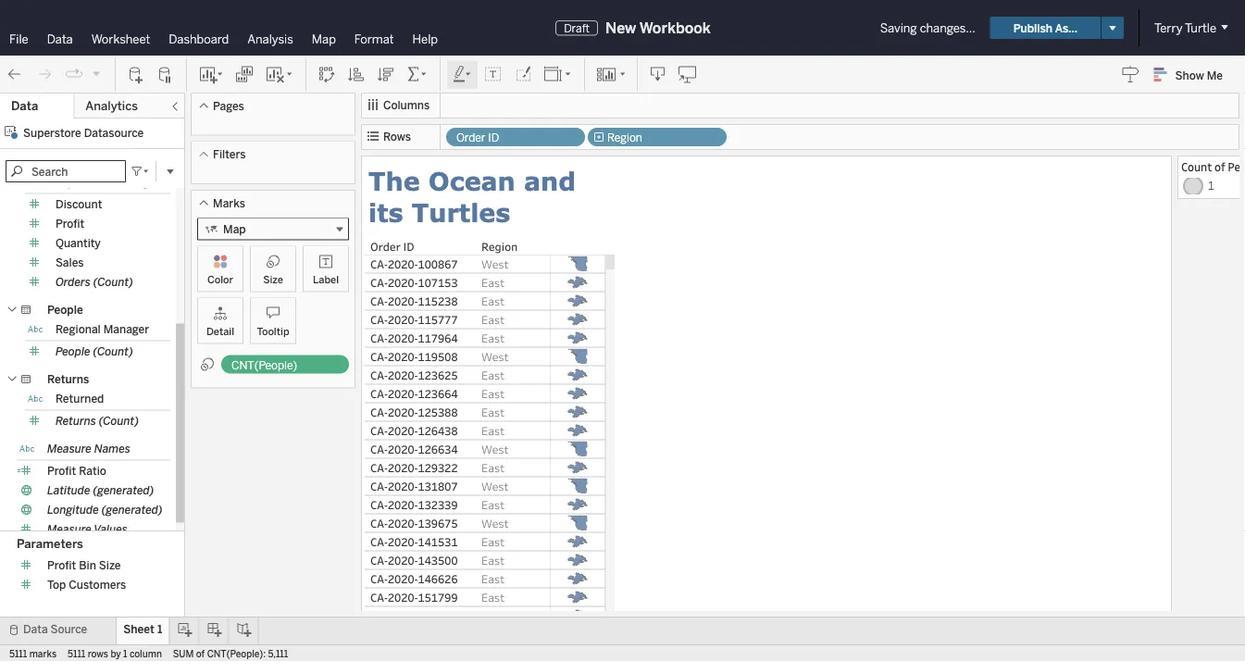 Task type: locate. For each thing, give the bounding box(es) containing it.
measure for measure names
[[47, 442, 92, 456]]

sales
[[56, 256, 84, 270]]

column
[[130, 648, 162, 659]]

1 horizontal spatial of
[[1215, 159, 1226, 175]]

1 option
[[1182, 177, 1246, 195]]

(generated) up values on the left of the page
[[102, 503, 163, 517]]

the
[[369, 165, 420, 195]]

1 vertical spatial (count)
[[93, 345, 133, 358]]

profit
[[152, 176, 181, 189], [56, 217, 85, 231], [47, 464, 76, 478], [47, 559, 76, 572]]

0 horizontal spatial 5111
[[9, 648, 27, 659]]

profit up latitude
[[47, 464, 76, 478]]

1 horizontal spatial 5111
[[68, 648, 85, 659]]

(count) right orders on the left top
[[93, 276, 133, 289]]

0 vertical spatial measure
[[47, 442, 92, 456]]

values
[[94, 523, 128, 536]]

5111 rows by 1 column
[[68, 648, 162, 659]]

0 horizontal spatial 1
[[123, 648, 127, 659]]

top for top customers by profit
[[56, 176, 74, 189]]

5111 marks
[[9, 648, 57, 659]]

show
[[1176, 68, 1205, 82]]

returns for returns (count)
[[56, 414, 96, 428]]

pages
[[213, 99, 244, 113]]

2 5111 from the left
[[68, 648, 85, 659]]

(count) for people (count)
[[93, 345, 133, 358]]

1 vertical spatial people
[[56, 345, 90, 358]]

data down undo icon
[[11, 99, 38, 113]]

profit for profit ratio
[[47, 464, 76, 478]]

the ocean and its turtles
[[369, 165, 585, 227]]

order id
[[457, 131, 499, 144]]

0 vertical spatial of
[[1215, 159, 1226, 175]]

1 vertical spatial by
[[111, 648, 121, 659]]

size up tooltip
[[263, 273, 283, 286]]

1 vertical spatial customers
[[69, 578, 126, 592]]

data up replay animation image at top
[[47, 31, 73, 46]]

top up discount
[[56, 176, 74, 189]]

top customers by profit
[[56, 176, 181, 189]]

of right sum
[[196, 648, 205, 659]]

ratio
[[79, 464, 106, 478]]

0 vertical spatial people
[[47, 303, 83, 317]]

(count) down regional manager
[[93, 345, 133, 358]]

1 inside option
[[1209, 178, 1215, 193]]

region
[[608, 131, 643, 144]]

2 horizontal spatial 1
[[1209, 178, 1215, 193]]

customers
[[77, 176, 135, 189], [69, 578, 126, 592]]

superstore
[[23, 126, 81, 139]]

size
[[263, 273, 283, 286], [99, 559, 121, 572]]

its
[[369, 197, 403, 227]]

1 horizontal spatial size
[[263, 273, 283, 286]]

count of peo
[[1182, 159, 1246, 175]]

discount
[[56, 198, 102, 211]]

publish as... button
[[991, 17, 1101, 39]]

of left 'peo'
[[1215, 159, 1226, 175]]

swap rows and columns image
[[318, 65, 336, 84]]

by right rows
[[111, 648, 121, 659]]

0 vertical spatial (generated)
[[93, 484, 154, 497]]

by down datasource
[[137, 176, 150, 189]]

(generated) up longitude (generated)
[[93, 484, 154, 497]]

undo image
[[6, 65, 24, 84]]

returns
[[47, 373, 89, 386], [56, 414, 96, 428]]

peo
[[1228, 159, 1246, 175]]

saving changes...
[[881, 20, 976, 35]]

customers up discount
[[77, 176, 135, 189]]

data
[[47, 31, 73, 46], [11, 99, 38, 113], [23, 623, 48, 636]]

returns for returns
[[47, 373, 89, 386]]

1 5111 from the left
[[9, 648, 27, 659]]

people up regional
[[47, 303, 83, 317]]

marks. press enter to open the view data window.. use arrow keys to navigate data visualization elements. image
[[550, 255, 607, 661]]

1 vertical spatial of
[[196, 648, 205, 659]]

2 measure from the top
[[47, 523, 92, 536]]

1 vertical spatial returns
[[56, 414, 96, 428]]

0 horizontal spatial by
[[111, 648, 121, 659]]

2 vertical spatial data
[[23, 623, 48, 636]]

0 vertical spatial returns
[[47, 373, 89, 386]]

me
[[1207, 68, 1224, 82]]

filters
[[213, 148, 246, 161]]

1 right sheet
[[157, 623, 162, 636]]

of for count
[[1215, 159, 1226, 175]]

draft
[[564, 21, 590, 35]]

sum of cnt(people): 5,111
[[173, 648, 288, 659]]

regional
[[56, 323, 101, 336]]

measure up the profit ratio
[[47, 442, 92, 456]]

changes...
[[920, 20, 976, 35]]

customers down bin
[[69, 578, 126, 592]]

5111 left rows
[[68, 648, 85, 659]]

0 vertical spatial customers
[[77, 176, 135, 189]]

longitude (generated)
[[47, 503, 163, 517]]

format workbook image
[[514, 65, 533, 84]]

of
[[1215, 159, 1226, 175], [196, 648, 205, 659]]

1 measure from the top
[[47, 442, 92, 456]]

regional manager
[[56, 323, 149, 336]]

order
[[457, 131, 486, 144]]

2 vertical spatial 1
[[123, 648, 127, 659]]

0 vertical spatial size
[[263, 273, 283, 286]]

5111 left marks
[[9, 648, 27, 659]]

redo image
[[35, 65, 54, 84]]

5111
[[9, 648, 27, 659], [68, 648, 85, 659]]

0 vertical spatial by
[[137, 176, 150, 189]]

label
[[313, 273, 339, 286]]

tooltip
[[257, 325, 289, 338]]

Search text field
[[6, 160, 126, 182]]

latitude
[[47, 484, 90, 497]]

top down the profit bin size
[[47, 578, 66, 592]]

turtles
[[412, 197, 511, 227]]

returns up returned
[[47, 373, 89, 386]]

turtle
[[1186, 20, 1217, 35]]

rows
[[88, 648, 108, 659]]

data up 5111 marks
[[23, 623, 48, 636]]

totals image
[[407, 65, 429, 84]]

0 horizontal spatial of
[[196, 648, 205, 659]]

(generated)
[[93, 484, 154, 497], [102, 503, 163, 517]]

measure
[[47, 442, 92, 456], [47, 523, 92, 536]]

top
[[56, 176, 74, 189], [47, 578, 66, 592]]

returned
[[56, 392, 104, 406]]

show me button
[[1146, 60, 1240, 89]]

measure names
[[47, 442, 130, 456]]

1 down count of peo
[[1209, 178, 1215, 193]]

saving
[[881, 20, 918, 35]]

returns down returned
[[56, 414, 96, 428]]

5111 for 5111 rows by 1 column
[[68, 648, 85, 659]]

customers for top customers
[[69, 578, 126, 592]]

1
[[1209, 178, 1215, 193], [157, 623, 162, 636], [123, 648, 127, 659]]

profit for profit bin size
[[47, 559, 76, 572]]

latitude (generated)
[[47, 484, 154, 497]]

0 vertical spatial top
[[56, 176, 74, 189]]

new
[[606, 19, 637, 37]]

and
[[524, 165, 576, 195]]

(count) up names
[[99, 414, 139, 428]]

1 horizontal spatial 1
[[157, 623, 162, 636]]

1 vertical spatial measure
[[47, 523, 92, 536]]

profit up the quantity
[[56, 217, 85, 231]]

people
[[47, 303, 83, 317], [56, 345, 90, 358]]

highlight image
[[452, 65, 473, 84]]

replay animation image
[[65, 65, 83, 84]]

id
[[488, 131, 499, 144]]

measure values
[[47, 523, 128, 536]]

map
[[312, 31, 336, 46]]

size right bin
[[99, 559, 121, 572]]

2 vertical spatial (count)
[[99, 414, 139, 428]]

1 horizontal spatial by
[[137, 176, 150, 189]]

(count)
[[93, 276, 133, 289], [93, 345, 133, 358], [99, 414, 139, 428]]

0 horizontal spatial size
[[99, 559, 121, 572]]

1 vertical spatial top
[[47, 578, 66, 592]]

show me
[[1176, 68, 1224, 82]]

profit down parameters
[[47, 559, 76, 572]]

publish as...
[[1014, 21, 1078, 35]]

0 vertical spatial 1
[[1209, 178, 1215, 193]]

pause auto updates image
[[157, 65, 175, 84]]

0 vertical spatial (count)
[[93, 276, 133, 289]]

1 left column
[[123, 648, 127, 659]]

people down regional
[[56, 345, 90, 358]]

measure down longitude
[[47, 523, 92, 536]]

(generated) for latitude (generated)
[[93, 484, 154, 497]]

(count) for returns (count)
[[99, 414, 139, 428]]

1 vertical spatial (generated)
[[102, 503, 163, 517]]

by
[[137, 176, 150, 189], [111, 648, 121, 659]]



Task type: vqa. For each thing, say whether or not it's contained in the screenshot.
Reference to the bottom
no



Task type: describe. For each thing, give the bounding box(es) containing it.
people (count)
[[56, 345, 133, 358]]

(generated) for longitude (generated)
[[102, 503, 163, 517]]

bin
[[79, 559, 96, 572]]

detail
[[206, 325, 234, 338]]

profit for profit
[[56, 217, 85, 231]]

new worksheet image
[[198, 65, 224, 84]]

publish
[[1014, 21, 1053, 35]]

people for people
[[47, 303, 83, 317]]

datasource
[[84, 126, 144, 139]]

manager
[[103, 323, 149, 336]]

clear sheet image
[[265, 65, 295, 84]]

cnt(people)
[[232, 358, 297, 372]]

longitude
[[47, 503, 99, 517]]

replay animation image
[[91, 68, 102, 79]]

color
[[207, 273, 233, 286]]

help
[[413, 31, 438, 46]]

new data source image
[[127, 65, 145, 84]]

names
[[94, 442, 130, 456]]

orders (count)
[[56, 276, 133, 289]]

data source
[[23, 623, 87, 636]]

analysis
[[248, 31, 293, 46]]

count
[[1182, 159, 1213, 175]]

quantity
[[56, 237, 101, 250]]

collapse image
[[169, 101, 181, 112]]

profit down collapse image
[[152, 176, 181, 189]]

rows
[[383, 130, 411, 144]]

dashboard
[[169, 31, 229, 46]]

measure for measure values
[[47, 523, 92, 536]]

workbook
[[640, 19, 711, 37]]

format
[[355, 31, 394, 46]]

sorted ascending by count of people within order id image
[[347, 65, 366, 84]]

download image
[[649, 65, 668, 84]]

publish your workbook to edit in tableau desktop image
[[679, 65, 697, 84]]

(count) for orders (count)
[[93, 276, 133, 289]]

source
[[50, 623, 87, 636]]

1 vertical spatial data
[[11, 99, 38, 113]]

show/hide cards image
[[596, 65, 626, 84]]

worksheet
[[91, 31, 150, 46]]

cnt(people):
[[207, 648, 266, 659]]

superstore datasource
[[23, 126, 144, 139]]

5,111
[[268, 648, 288, 659]]

analytics
[[86, 99, 138, 113]]

parameters
[[17, 537, 83, 551]]

customers for top customers by profit
[[77, 176, 135, 189]]

top for top customers
[[47, 578, 66, 592]]

marks
[[213, 196, 245, 210]]

sheet 1
[[123, 623, 162, 636]]

5111 for 5111 marks
[[9, 648, 27, 659]]

duplicate image
[[235, 65, 254, 84]]

sum
[[173, 648, 194, 659]]

terry
[[1155, 20, 1183, 35]]

file
[[9, 31, 28, 46]]

ocean
[[429, 165, 516, 195]]

top customers
[[47, 578, 126, 592]]

by for 1
[[111, 648, 121, 659]]

1 vertical spatial 1
[[157, 623, 162, 636]]

data guide image
[[1122, 65, 1141, 83]]

by for profit
[[137, 176, 150, 189]]

show mark labels image
[[484, 65, 503, 84]]

new workbook
[[606, 19, 711, 37]]

1 vertical spatial size
[[99, 559, 121, 572]]

columns
[[383, 99, 430, 112]]

profit bin size
[[47, 559, 121, 572]]

returns (count)
[[56, 414, 139, 428]]

fit image
[[544, 65, 573, 84]]

terry turtle
[[1155, 20, 1217, 35]]

marks
[[29, 648, 57, 659]]

0 vertical spatial data
[[47, 31, 73, 46]]

orders
[[56, 276, 91, 289]]

sorted descending by count of people within order id image
[[377, 65, 395, 84]]

profit ratio
[[47, 464, 106, 478]]

sheet
[[123, 623, 155, 636]]

of for sum
[[196, 648, 205, 659]]

people for people (count)
[[56, 345, 90, 358]]

as...
[[1056, 21, 1078, 35]]



